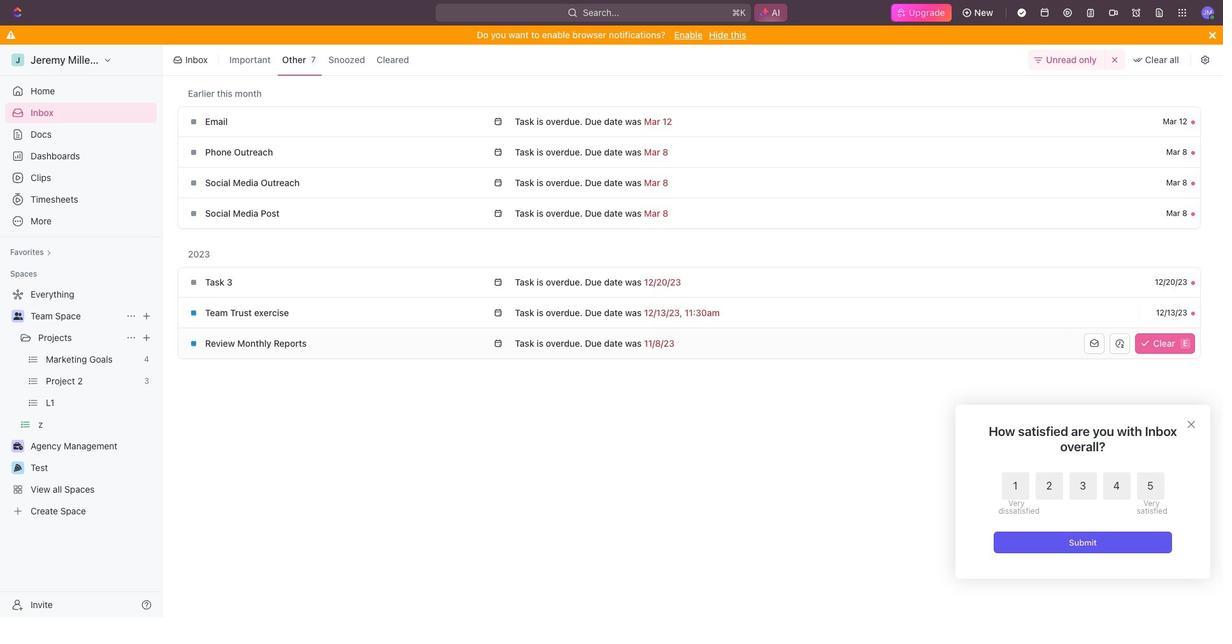 Task type: locate. For each thing, give the bounding box(es) containing it.
2 unread image from the top
[[1192, 311, 1196, 315]]

dialog
[[956, 405, 1211, 579]]

unread image
[[1192, 120, 1196, 124], [1192, 151, 1196, 155], [1192, 212, 1196, 216], [1192, 281, 1196, 285], [1192, 342, 1196, 346]]

tab list
[[223, 42, 416, 78]]

sidebar navigation
[[0, 45, 165, 617]]

1 unread image from the top
[[1192, 181, 1196, 185]]

unread image
[[1192, 181, 1196, 185], [1192, 311, 1196, 315]]

0 vertical spatial unread image
[[1192, 181, 1196, 185]]

option group
[[999, 472, 1165, 515]]

tree inside sidebar navigation
[[5, 284, 157, 521]]

1 vertical spatial unread image
[[1192, 311, 1196, 315]]

tree
[[5, 284, 157, 521]]



Task type: describe. For each thing, give the bounding box(es) containing it.
jeremy miller's workspace, , element
[[11, 54, 24, 66]]

business time image
[[13, 442, 23, 450]]

pizza slice image
[[14, 464, 22, 472]]

5 unread image from the top
[[1192, 342, 1196, 346]]

1 unread image from the top
[[1192, 120, 1196, 124]]

user group image
[[13, 312, 23, 320]]

2 unread image from the top
[[1192, 151, 1196, 155]]

3 unread image from the top
[[1192, 212, 1196, 216]]

4 unread image from the top
[[1192, 281, 1196, 285]]



Task type: vqa. For each thing, say whether or not it's contained in the screenshot.
everything
no



